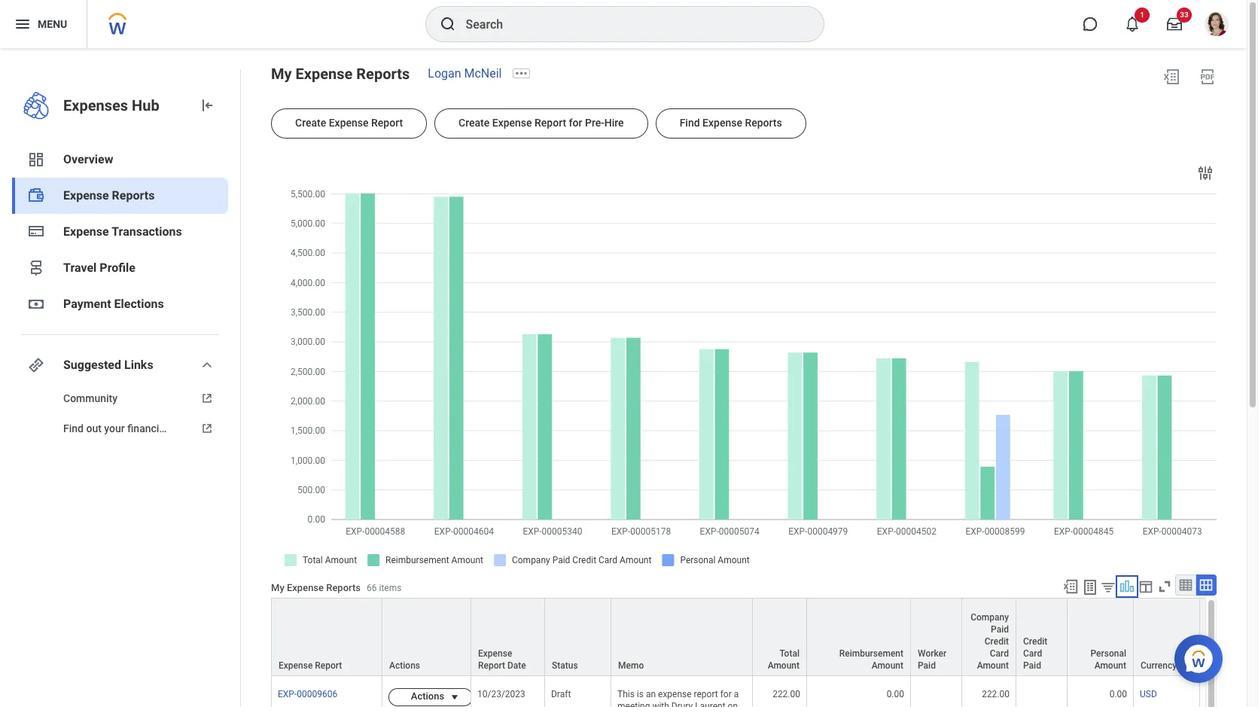 Task type: locate. For each thing, give the bounding box(es) containing it.
out
[[86, 422, 102, 434]]

report
[[371, 117, 403, 129], [535, 117, 566, 129], [315, 660, 342, 671], [478, 660, 505, 671]]

1 horizontal spatial find
[[680, 117, 700, 129]]

2 create from the left
[[459, 117, 490, 129]]

amount down personal
[[1095, 660, 1127, 671]]

0 horizontal spatial 0.00
[[887, 689, 904, 700]]

navigation pane region
[[0, 69, 241, 707]]

create expense report for pre-hire button
[[435, 108, 648, 139]]

justify image
[[14, 15, 32, 33]]

configure and view chart data image
[[1197, 164, 1215, 182]]

1 vertical spatial my
[[271, 582, 284, 594]]

1 vertical spatial for
[[720, 689, 732, 700]]

actions for actions popup button
[[389, 660, 420, 671]]

caret down image
[[446, 691, 464, 703]]

Search Workday  search field
[[466, 8, 793, 41]]

find out your financial well-being link
[[12, 413, 228, 444]]

222.00 down total amount
[[773, 689, 800, 700]]

financial
[[127, 422, 168, 434]]

1 vertical spatial find
[[63, 422, 84, 434]]

amount for reimbursement
[[872, 660, 904, 671]]

find
[[680, 117, 700, 129], [63, 422, 84, 434]]

mcneil
[[464, 66, 502, 81]]

33
[[1180, 11, 1189, 19]]

2 horizontal spatial cell
[[1200, 676, 1258, 707]]

reimbursement amount button
[[807, 599, 910, 676]]

0 vertical spatial actions
[[389, 660, 420, 671]]

for
[[569, 117, 582, 129], [720, 689, 732, 700]]

actions left caret down "image"
[[411, 691, 444, 702]]

1 horizontal spatial credit
[[1023, 636, 1048, 647]]

report inside the expense report date
[[478, 660, 505, 671]]

select to filter grid data image
[[1100, 579, 1117, 595]]

card right company paid credit card amount
[[1023, 648, 1042, 659]]

my for my expense reports 66 items
[[271, 582, 284, 594]]

2 horizontal spatial paid
[[1023, 660, 1041, 671]]

reports inside button
[[745, 117, 782, 129]]

amount inside personal amount
[[1095, 660, 1127, 671]]

amount left credit card paid
[[977, 660, 1009, 671]]

logan mcneil
[[428, 66, 502, 81]]

reimbursement amount column header
[[807, 598, 911, 677]]

1 horizontal spatial card
[[1023, 648, 1042, 659]]

cell
[[911, 676, 962, 707], [1017, 676, 1068, 707], [1200, 676, 1258, 707]]

credit card image
[[27, 222, 45, 240]]

0 horizontal spatial for
[[569, 117, 582, 129]]

click to view/edit grid preferences image
[[1138, 578, 1154, 595]]

dashboard image
[[27, 151, 45, 169]]

2 card from the left
[[1023, 648, 1042, 659]]

actions inside popup button
[[389, 660, 420, 671]]

create
[[295, 117, 326, 129], [459, 117, 490, 129]]

inbox large image
[[1167, 17, 1182, 32]]

with
[[652, 701, 669, 707]]

amount for personal
[[1095, 660, 1127, 671]]

paid
[[991, 624, 1009, 635], [918, 660, 936, 671], [1023, 660, 1041, 671]]

find inside suggested links element
[[63, 422, 84, 434]]

0 horizontal spatial card
[[990, 648, 1009, 659]]

0 horizontal spatial find
[[63, 422, 84, 434]]

row containing company paid credit card amount
[[271, 598, 1258, 677]]

0.00 down reimbursement amount
[[887, 689, 904, 700]]

10/23/2023
[[477, 689, 525, 700]]

elections
[[114, 297, 164, 311]]

0.00
[[887, 689, 904, 700], [1110, 689, 1127, 700]]

suggested links element
[[12, 383, 228, 444]]

1 222.00 from the left
[[773, 689, 800, 700]]

payment elections link
[[12, 286, 228, 322]]

personal amount
[[1091, 648, 1127, 671]]

2 cell from the left
[[1017, 676, 1068, 707]]

amount inside total amount popup button
[[768, 660, 800, 671]]

for left a
[[720, 689, 732, 700]]

1
[[1140, 11, 1144, 19]]

1 horizontal spatial paid
[[991, 624, 1009, 635]]

expand/collapse chart image
[[1119, 578, 1136, 595]]

create inside "button"
[[295, 117, 326, 129]]

222.00
[[773, 689, 800, 700], [982, 689, 1010, 700]]

credit right company paid credit card amount
[[1023, 636, 1048, 647]]

view printable version (pdf) image
[[1199, 68, 1217, 86]]

2 amount from the left
[[872, 660, 904, 671]]

paid right company paid credit card amount
[[1023, 660, 1041, 671]]

1 horizontal spatial for
[[720, 689, 732, 700]]

amount down the total
[[768, 660, 800, 671]]

actions for actions button on the left of the page
[[411, 691, 444, 702]]

1 horizontal spatial 222.00
[[982, 689, 1010, 700]]

card
[[990, 648, 1009, 659], [1023, 648, 1042, 659]]

overview link
[[12, 142, 228, 178]]

link image
[[27, 356, 45, 374]]

reports for find expense reports
[[745, 117, 782, 129]]

total amount button
[[753, 599, 806, 676]]

0 horizontal spatial 222.00
[[773, 689, 800, 700]]

1 horizontal spatial cell
[[1017, 676, 1068, 707]]

expense reports link
[[12, 178, 228, 214]]

pre-
[[585, 117, 605, 129]]

report down the my expense reports on the left top
[[371, 117, 403, 129]]

1 horizontal spatial create
[[459, 117, 490, 129]]

find inside button
[[680, 117, 700, 129]]

create for create expense report
[[295, 117, 326, 129]]

transactions
[[112, 224, 182, 239]]

being
[[193, 422, 219, 434]]

status column header
[[545, 598, 611, 677]]

this
[[617, 689, 635, 700]]

report left "pre-"
[[535, 117, 566, 129]]

chevron down small image
[[198, 356, 216, 374]]

for left "pre-"
[[569, 117, 582, 129]]

export to excel image
[[1163, 68, 1181, 86]]

actions row
[[271, 676, 1258, 707]]

card left credit card paid
[[990, 648, 1009, 659]]

expense
[[296, 65, 353, 83], [329, 117, 369, 129], [492, 117, 532, 129], [703, 117, 742, 129], [63, 188, 109, 203], [63, 224, 109, 239], [287, 582, 324, 594], [478, 648, 512, 659], [279, 660, 313, 671]]

actions up actions button on the left of the page
[[389, 660, 420, 671]]

paid inside worker paid
[[918, 660, 936, 671]]

report inside "button"
[[371, 117, 403, 129]]

1 credit from the left
[[985, 636, 1009, 647]]

expense reports
[[63, 188, 155, 203]]

expense inside button
[[492, 117, 532, 129]]

actions
[[389, 660, 420, 671], [411, 691, 444, 702]]

0 vertical spatial my
[[271, 65, 292, 83]]

credit down "company"
[[985, 636, 1009, 647]]

report left date
[[478, 660, 505, 671]]

toolbar
[[1056, 575, 1217, 598]]

create for create expense report for pre-hire
[[459, 117, 490, 129]]

suggested links button
[[12, 347, 228, 383]]

personal
[[1091, 648, 1127, 659]]

expense inside 'popup button'
[[279, 660, 313, 671]]

reports for my expense reports 66 items
[[326, 582, 361, 594]]

meeting
[[617, 701, 650, 707]]

reports
[[356, 65, 410, 83], [745, 117, 782, 129], [112, 188, 155, 203], [326, 582, 361, 594]]

0 horizontal spatial credit
[[985, 636, 1009, 647]]

report up 00009606 on the bottom left of the page
[[315, 660, 342, 671]]

amount inside reimbursement amount
[[872, 660, 904, 671]]

expense inside the expense report date
[[478, 648, 512, 659]]

paid inside company paid credit card amount
[[991, 624, 1009, 635]]

usd link
[[1140, 686, 1157, 700]]

status
[[552, 660, 578, 671]]

total amount column header
[[753, 598, 807, 677]]

expense transactions link
[[12, 214, 228, 250]]

find out your financial well-being
[[63, 422, 219, 434]]

paid down "company"
[[991, 624, 1009, 635]]

amount
[[768, 660, 800, 671], [872, 660, 904, 671], [977, 660, 1009, 671], [1095, 660, 1127, 671]]

total
[[780, 648, 800, 659]]

personal amount button
[[1068, 599, 1133, 676]]

my expense reports 66 items
[[271, 582, 402, 594]]

0 horizontal spatial cell
[[911, 676, 962, 707]]

hub
[[132, 96, 159, 114]]

create inside button
[[459, 117, 490, 129]]

expense report date column header
[[471, 598, 545, 677]]

this is an expense report for a meeting with drury laurent o
[[617, 689, 741, 707]]

2 my from the top
[[271, 582, 284, 594]]

exp-00009606
[[278, 689, 337, 700]]

4 amount from the left
[[1095, 660, 1127, 671]]

expand table image
[[1199, 578, 1214, 593]]

payment elections
[[63, 297, 164, 311]]

paid down the worker at bottom right
[[918, 660, 936, 671]]

1 horizontal spatial 0.00
[[1110, 689, 1127, 700]]

1 create from the left
[[295, 117, 326, 129]]

0 horizontal spatial paid
[[918, 660, 936, 671]]

credit card paid column header
[[1017, 598, 1068, 677]]

date
[[508, 660, 526, 671]]

1 vertical spatial actions
[[411, 691, 444, 702]]

expense
[[658, 689, 692, 700]]

expense report button
[[272, 599, 382, 676]]

1 amount from the left
[[768, 660, 800, 671]]

create down mcneil
[[459, 117, 490, 129]]

notifications large image
[[1125, 17, 1140, 32]]

actions inside button
[[411, 691, 444, 702]]

personal amount column header
[[1068, 598, 1134, 677]]

create down the my expense reports on the left top
[[295, 117, 326, 129]]

report inside button
[[535, 117, 566, 129]]

1 my from the top
[[271, 65, 292, 83]]

0 vertical spatial find
[[680, 117, 700, 129]]

row
[[271, 598, 1258, 677]]

0 vertical spatial for
[[569, 117, 582, 129]]

amount down reimbursement
[[872, 660, 904, 671]]

33 button
[[1158, 8, 1192, 41]]

3 amount from the left
[[977, 660, 1009, 671]]

1 card from the left
[[990, 648, 1009, 659]]

0.00 left usd
[[1110, 689, 1127, 700]]

222.00 down company paid credit card amount
[[982, 689, 1010, 700]]

ext link image
[[198, 391, 216, 406]]

0 horizontal spatial create
[[295, 117, 326, 129]]

timeline milestone image
[[27, 259, 45, 277]]

credit
[[985, 636, 1009, 647], [1023, 636, 1048, 647]]



Task type: vqa. For each thing, say whether or not it's contained in the screenshot.
chevron right image
no



Task type: describe. For each thing, give the bounding box(es) containing it.
links
[[124, 358, 153, 372]]

usd
[[1140, 689, 1157, 700]]

actions column header
[[383, 598, 471, 677]]

my expense reports
[[271, 65, 410, 83]]

reimbursement
[[839, 648, 904, 659]]

expense report column header
[[271, 598, 383, 677]]

transformation import image
[[198, 96, 216, 114]]

task pay image
[[27, 187, 45, 205]]

total amount
[[768, 648, 800, 671]]

memo button
[[611, 599, 752, 676]]

1 button
[[1116, 8, 1150, 41]]

66
[[367, 583, 377, 594]]

for inside button
[[569, 117, 582, 129]]

an
[[646, 689, 656, 700]]

table image
[[1178, 578, 1194, 593]]

find for find expense reports
[[680, 117, 700, 129]]

company
[[971, 612, 1009, 623]]

worker
[[918, 648, 947, 659]]

ext link image
[[198, 421, 216, 436]]

expense report date button
[[471, 599, 544, 676]]

credit inside company paid credit card amount
[[985, 636, 1009, 647]]

card inside credit card paid
[[1023, 648, 1042, 659]]

company paid credit card amount button
[[962, 599, 1016, 676]]

expense report date
[[478, 648, 526, 671]]

travel profile link
[[12, 250, 228, 286]]

worker paid button
[[911, 599, 962, 676]]

3 cell from the left
[[1200, 676, 1258, 707]]

export to worksheets image
[[1081, 578, 1099, 596]]

report
[[694, 689, 718, 700]]

reports inside navigation pane region
[[112, 188, 155, 203]]

memo
[[618, 660, 644, 671]]

draft
[[551, 689, 571, 700]]

paid inside credit card paid
[[1023, 660, 1041, 671]]

worker paid column header
[[911, 598, 962, 677]]

reimbursement amount
[[839, 648, 904, 671]]

status button
[[545, 599, 611, 676]]

company paid credit card amount
[[971, 612, 1009, 671]]

logan
[[428, 66, 461, 81]]

your
[[104, 422, 125, 434]]

a
[[734, 689, 739, 700]]

actions button
[[383, 599, 471, 676]]

payment
[[63, 297, 111, 311]]

suggested links
[[63, 358, 153, 372]]

create expense report for pre-hire
[[459, 117, 624, 129]]

expense inside button
[[703, 117, 742, 129]]

exp-
[[278, 689, 297, 700]]

expense transactions
[[63, 224, 182, 239]]

worker paid
[[918, 648, 947, 671]]

paid for worker
[[918, 660, 936, 671]]

exp-00009606 link
[[278, 686, 337, 700]]

expense report
[[279, 660, 342, 671]]

laurent
[[695, 701, 726, 707]]

2 0.00 from the left
[[1110, 689, 1127, 700]]

find expense reports
[[680, 117, 782, 129]]

currency button
[[1134, 599, 1200, 676]]

paid for company
[[991, 624, 1009, 635]]

for inside the this is an expense report for a meeting with drury laurent o
[[720, 689, 732, 700]]

menu button
[[0, 0, 87, 48]]

report inside 'popup button'
[[315, 660, 342, 671]]

expenses
[[63, 96, 128, 114]]

find expense reports button
[[656, 108, 806, 139]]

profile
[[100, 261, 135, 275]]

actions button
[[389, 688, 449, 706]]

hire
[[605, 117, 624, 129]]

well-
[[170, 422, 193, 434]]

expense inside "button"
[[329, 117, 369, 129]]

dollar image
[[27, 295, 45, 313]]

amount for total
[[768, 660, 800, 671]]

amount inside company paid credit card amount
[[977, 660, 1009, 671]]

2 222.00 from the left
[[982, 689, 1010, 700]]

drury
[[672, 701, 693, 707]]

credit card paid
[[1023, 636, 1048, 671]]

currency column header
[[1134, 598, 1200, 677]]

logan mcneil link
[[428, 66, 502, 81]]

currency
[[1141, 660, 1177, 671]]

travel
[[63, 261, 97, 275]]

reports for my expense reports
[[356, 65, 410, 83]]

items
[[379, 583, 402, 594]]

export to excel image
[[1063, 578, 1079, 595]]

1 0.00 from the left
[[887, 689, 904, 700]]

overview
[[63, 152, 113, 166]]

expenses hub
[[63, 96, 159, 114]]

community link
[[12, 383, 228, 413]]

company paid credit card amount column header
[[962, 598, 1017, 677]]

is
[[637, 689, 644, 700]]

suggested
[[63, 358, 121, 372]]

my for my expense reports
[[271, 65, 292, 83]]

create expense report
[[295, 117, 403, 129]]

search image
[[439, 15, 457, 33]]

fullscreen image
[[1157, 578, 1173, 595]]

create expense report button
[[271, 108, 427, 139]]

2 credit from the left
[[1023, 636, 1048, 647]]

memo column header
[[611, 598, 753, 677]]

expenses hub element
[[63, 95, 186, 116]]

credit card paid button
[[1017, 599, 1067, 676]]

menu
[[38, 18, 67, 30]]

1 cell from the left
[[911, 676, 962, 707]]

profile logan mcneil image
[[1205, 12, 1229, 39]]

card inside company paid credit card amount
[[990, 648, 1009, 659]]

00009606
[[297, 689, 337, 700]]

community
[[63, 392, 118, 404]]

find for find out your financial well-being
[[63, 422, 84, 434]]

travel profile
[[63, 261, 135, 275]]



